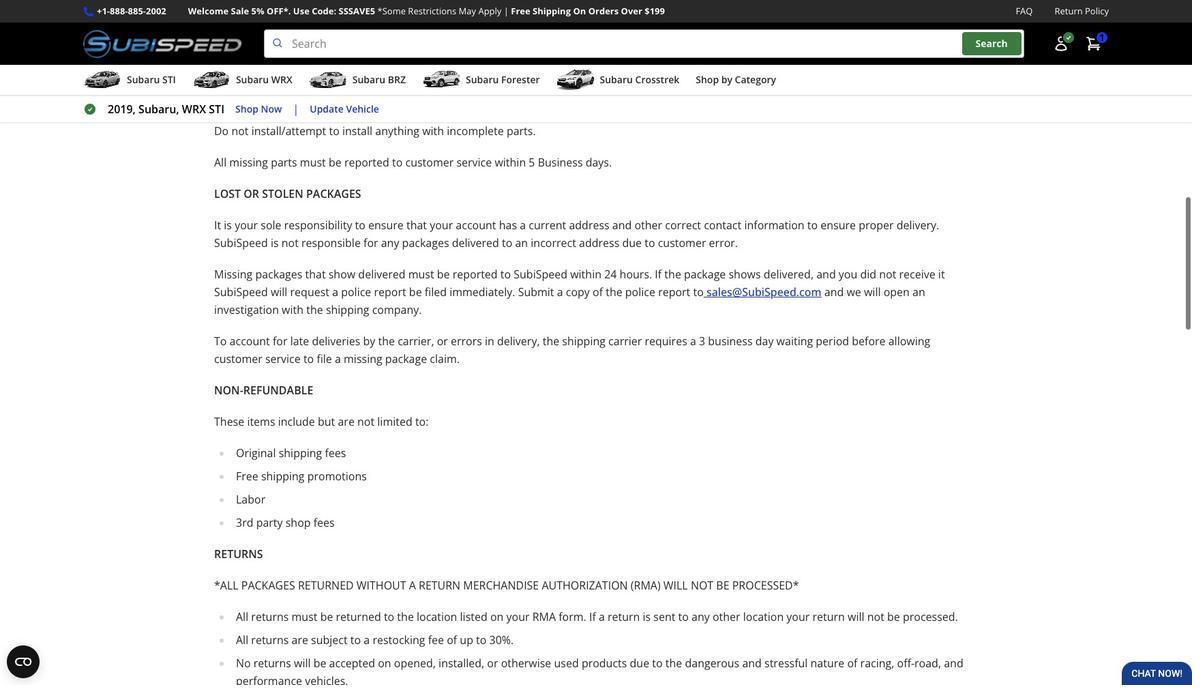 Task type: locate. For each thing, give the bounding box(es) containing it.
delivered inside 'it is your sole responsibility to ensure that your account has a current address and other correct contact information to ensure proper delivery. subispeed is not responsible for any packages delivered to an incorrect address due to customer error.'
[[452, 228, 499, 243]]

within inside missing packages that show delivered must be reported to subispeed within 24 hours. if the package shows delivered, and you did not receive it subispeed will request a police report be filed immediately. submit a copy of the police report to
[[571, 259, 602, 274]]

0 horizontal spatial sti
[[162, 73, 176, 86]]

all for all returns must be returned to the location listed on your rma form. if a return is sent to any other location your return will not be processed.
[[236, 602, 249, 617]]

1 vertical spatial packages
[[255, 259, 303, 274]]

you
[[518, 67, 536, 82], [839, 259, 858, 274]]

lost
[[214, 179, 241, 194]]

welcome
[[188, 5, 229, 17]]

shop by category button
[[696, 68, 777, 95]]

report up requires
[[659, 277, 691, 292]]

accepted
[[329, 648, 375, 663]]

must right parts
[[300, 147, 326, 163]]

police
[[341, 277, 371, 292], [626, 277, 656, 292]]

1 horizontal spatial ensure
[[821, 210, 857, 225]]

what
[[490, 67, 515, 82]]

a right file on the left of the page
[[335, 344, 341, 359]]

if inside missing packages that show delivered must be reported to subispeed within 24 hours. if the package shows delivered, and you did not receive it subispeed will request a police report be filed immediately. submit a copy of the police report to
[[655, 259, 662, 274]]

processed.
[[904, 602, 959, 617]]

0 horizontal spatial packages
[[255, 259, 303, 274]]

0 vertical spatial 3rd
[[307, 4, 324, 19]]

1 horizontal spatial wrx
[[272, 73, 293, 86]]

reported up immediately.
[[453, 259, 498, 274]]

1 vertical spatial by
[[363, 326, 376, 341]]

delivered
[[452, 228, 499, 243], [359, 259, 406, 274]]

and right road, at the right of page
[[945, 648, 964, 663]]

search
[[976, 37, 1008, 50]]

0 horizontal spatial 3rd
[[236, 508, 254, 523]]

0 vertical spatial you
[[518, 67, 536, 82]]

0 vertical spatial or
[[639, 4, 650, 19]]

shipping up the deliveries at top left
[[326, 295, 370, 310]]

any
[[653, 4, 671, 19], [381, 228, 400, 243], [692, 602, 710, 617]]

be
[[717, 571, 730, 586]]

missing packages that show delivered must be reported to subispeed within 24 hours. if the package shows delivered, and you did not receive it subispeed will request a police report be filed immediately. submit a copy of the police report to
[[214, 259, 946, 292]]

0 vertical spatial all
[[214, 147, 227, 163]]

sales@subispeed.com
[[387, 85, 502, 100], [707, 277, 822, 292]]

for up the service
[[273, 326, 288, 341]]

all returns must be returned to the location listed on your rma form. if a return is sent to any other location your return will not be processed.
[[236, 602, 959, 617]]

all up no
[[236, 625, 249, 640]]

vehicles.
[[305, 666, 348, 681]]

packaging
[[893, 67, 944, 82]]

1 horizontal spatial for
[[364, 228, 378, 243]]

account
[[456, 210, 496, 225], [230, 326, 270, 341]]

painting
[[571, 4, 613, 19]]

0 horizontal spatial free
[[236, 461, 258, 476]]

subaru crosstrek
[[600, 73, 680, 86]]

of inside missing packages that show delivered must be reported to subispeed within 24 hours. if the package shows delivered, and you did not receive it subispeed will request a police report be filed immediately. submit a copy of the police report to
[[593, 277, 603, 292]]

late
[[290, 326, 309, 341]]

reported down do not install/attempt to install anything with incomplete parts. at top left
[[345, 147, 390, 163]]

2002
[[146, 5, 166, 17]]

free
[[511, 5, 531, 17], [236, 461, 258, 476]]

and
[[612, 67, 632, 82], [613, 210, 632, 225], [817, 259, 836, 274], [825, 277, 844, 292], [743, 648, 762, 663], [945, 648, 964, 663]]

1 vertical spatial on
[[491, 602, 504, 617]]

requires
[[645, 326, 688, 341]]

address up incorrect
[[569, 210, 610, 225]]

1 horizontal spatial delivered
[[452, 228, 499, 243]]

is up success
[[281, 67, 289, 82]]

4 subaru from the left
[[466, 73, 499, 86]]

and inside if your order is missing part(s), please email photos of what you have received and a photo of the part number on the manufacturer's packaging to our customer success department at
[[612, 67, 632, 82]]

0 horizontal spatial report
[[374, 277, 407, 292]]

1 vertical spatial within
[[571, 259, 602, 274]]

or for errors
[[437, 326, 448, 341]]

within up the copy
[[571, 259, 602, 274]]

and up 24
[[613, 210, 632, 225]]

2 horizontal spatial other
[[713, 602, 741, 617]]

claim.
[[430, 344, 460, 359]]

show
[[329, 259, 356, 274]]

sales@subispeed.com down photos
[[387, 85, 502, 100]]

search input field
[[264, 29, 1025, 58]]

0 vertical spatial an
[[516, 228, 528, 243]]

on inside no returns will be accepted on opened, installed, or otherwise used products due to the dangerous and stressful nature of racing, off-road, and performance vehicles.
[[378, 648, 391, 663]]

5%
[[252, 5, 265, 17]]

or inside no returns will be accepted on opened, installed, or otherwise used products due to the dangerous and stressful nature of racing, off-road, and performance vehicles.
[[487, 648, 499, 663]]

customer down correct
[[658, 228, 707, 243]]

to down 'sent'
[[653, 648, 663, 663]]

subaru inside dropdown button
[[127, 73, 160, 86]]

0 vertical spatial due
[[623, 228, 642, 243]]

0 horizontal spatial are
[[292, 625, 308, 640]]

missing up success
[[292, 67, 330, 82]]

0 vertical spatial other
[[674, 4, 702, 19]]

hours.
[[620, 259, 653, 274]]

or inside to account for late deliveries by the carrier, or errors in delivery, the shipping carrier requires a 3 business day waiting period before allowing customer service to file a missing package claim.
[[437, 326, 448, 341]]

1 vertical spatial any
[[381, 228, 400, 243]]

address up 24
[[579, 228, 620, 243]]

ensure right responsibility
[[369, 210, 404, 225]]

by left number
[[722, 73, 733, 86]]

you inside missing packages that show delivered must be reported to subispeed within 24 hours. if the package shows delivered, and you did not receive it subispeed will request a police report be filed immediately. submit a copy of the police report to
[[839, 259, 858, 274]]

missing inside if your order is missing part(s), please email photos of what you have received and a photo of the part number on the manufacturer's packaging to our customer success department at
[[292, 67, 330, 82]]

to inside if your order is missing part(s), please email photos of what you have received and a photo of the part number on the manufacturer's packaging to our customer success department at
[[947, 67, 958, 82]]

do
[[233, 4, 247, 19]]

5 subaru from the left
[[600, 73, 633, 86]]

sssave5
[[339, 5, 375, 17]]

0 horizontal spatial costs,
[[481, 4, 510, 19]]

return policy
[[1055, 5, 1110, 17]]

you inside if your order is missing part(s), please email photos of what you have received and a photo of the part number on the manufacturer's packaging to our customer success department at
[[518, 67, 536, 82]]

your left sole at the left of the page
[[235, 210, 258, 225]]

or up claim.
[[437, 326, 448, 341]]

$199
[[645, 5, 665, 17]]

1 horizontal spatial any
[[653, 4, 671, 19]]

shipping inside and we will open an investigation with the shipping company.
[[326, 295, 370, 310]]

1 horizontal spatial sti
[[209, 102, 225, 117]]

5
[[529, 147, 535, 163]]

0 vertical spatial packages
[[402, 228, 449, 243]]

1 horizontal spatial an
[[913, 277, 926, 292]]

sales@subispeed.com link down photos
[[387, 85, 502, 100]]

or for otherwise
[[487, 648, 499, 663]]

to right "information"
[[808, 210, 818, 225]]

without
[[357, 571, 406, 586]]

1 horizontal spatial costs,
[[539, 4, 568, 19]]

wrx up the now
[[272, 73, 293, 86]]

2 vertical spatial any
[[692, 602, 710, 617]]

welcome sale 5% off*. use code: sssave5 *some restrictions may apply | free shipping on orders over $199
[[188, 5, 665, 17]]

missing inside to account for late deliveries by the carrier, or errors in delivery, the shipping carrier requires a 3 business day waiting period before allowing customer service to file a missing package claim.
[[344, 344, 383, 359]]

sales@subispeed.com down the 'shows'
[[707, 277, 822, 292]]

1 horizontal spatial return
[[813, 602, 845, 617]]

to inside no returns will be accepted on opened, installed, or otherwise used products due to the dangerous and stressful nature of racing, off-road, and performance vehicles.
[[653, 648, 663, 663]]

due up hours.
[[623, 228, 642, 243]]

3 subaru from the left
[[353, 73, 386, 86]]

0 horizontal spatial police
[[341, 277, 371, 292]]

2019, subaru, wrx sti
[[108, 102, 225, 117]]

1 vertical spatial that
[[305, 259, 326, 274]]

1 horizontal spatial are
[[338, 407, 355, 422]]

of
[[477, 67, 487, 82], [677, 67, 687, 82], [593, 277, 603, 292], [447, 625, 457, 640], [848, 648, 858, 663]]

0 horizontal spatial ensure
[[369, 210, 404, 225]]

a inside if your order is missing part(s), please email photos of what you have received and a photo of the part number on the manufacturer's packaging to our customer success department at
[[635, 67, 641, 82]]

0 vertical spatial delivered
[[452, 228, 499, 243]]

missing
[[214, 259, 253, 274]]

by inside dropdown button
[[722, 73, 733, 86]]

packages
[[306, 179, 361, 194], [241, 571, 295, 586]]

not
[[249, 4, 267, 19], [232, 116, 249, 131], [282, 228, 299, 243], [880, 259, 897, 274], [358, 407, 375, 422], [868, 602, 885, 617]]

if for will
[[590, 602, 596, 617]]

we
[[847, 277, 862, 292]]

or down 30%.
[[487, 648, 499, 663]]

promotions
[[308, 461, 367, 476]]

*all
[[214, 571, 239, 586]]

customer inside 'it is your sole responsibility to ensure that your account has a current address and other correct contact information to ensure proper delivery. subispeed is not responsible for any packages delivered to an incorrect address due to customer error.'
[[658, 228, 707, 243]]

0 vertical spatial on
[[777, 67, 790, 82]]

a subaru wrx thumbnail image image
[[192, 70, 231, 90]]

for inside to account for late deliveries by the carrier, or errors in delivery, the shipping carrier requires a 3 business day waiting period before allowing customer service to file a missing package claim.
[[273, 326, 288, 341]]

1 horizontal spatial that
[[407, 210, 427, 225]]

1 vertical spatial packages
[[241, 571, 295, 586]]

1 button
[[1080, 30, 1110, 57]]

0 vertical spatial missing
[[292, 67, 330, 82]]

1 ensure from the left
[[369, 210, 404, 225]]

all down *all
[[236, 602, 249, 617]]

1 vertical spatial sti
[[209, 102, 225, 117]]

not inside missing packages that show delivered must be reported to subispeed within 24 hours. if the package shows delivered, and you did not receive it subispeed will request a police report be filed immediately. submit a copy of the police report to
[[880, 259, 897, 274]]

and inside missing packages that show delivered must be reported to subispeed within 24 hours. if the package shows delivered, and you did not receive it subispeed will request a police report be filed immediately. submit a copy of the police report to
[[817, 259, 836, 274]]

1 vertical spatial party
[[256, 508, 283, 523]]

package inside missing packages that show delivered must be reported to subispeed within 24 hours. if the package shows delivered, and you did not receive it subispeed will request a police report be filed immediately. submit a copy of the police report to
[[685, 259, 726, 274]]

*some
[[378, 5, 406, 17]]

the right category in the right top of the page
[[793, 67, 810, 82]]

0 vertical spatial if
[[214, 67, 221, 82]]

0 vertical spatial sales@subispeed.com
[[387, 85, 502, 100]]

a left "photo"
[[635, 67, 641, 82]]

cost
[[615, 4, 636, 19], [705, 4, 726, 19]]

1 horizontal spatial by
[[722, 73, 733, 86]]

business
[[709, 326, 753, 341]]

shop inside dropdown button
[[696, 73, 719, 86]]

0 vertical spatial returns
[[251, 602, 289, 617]]

0 vertical spatial package
[[685, 259, 726, 274]]

original
[[236, 438, 276, 453]]

1 vertical spatial other
[[635, 210, 663, 225]]

subispeed up investigation
[[214, 277, 268, 292]]

the left carrier,
[[378, 326, 395, 341]]

refundable
[[243, 375, 313, 390]]

cost left $199
[[615, 4, 636, 19]]

will
[[271, 277, 288, 292], [865, 277, 881, 292], [848, 602, 865, 617], [294, 648, 311, 663]]

0 vertical spatial packages
[[306, 179, 361, 194]]

your down the customer service
[[430, 210, 453, 225]]

we
[[214, 4, 231, 19]]

missing down the deliveries at top left
[[344, 344, 383, 359]]

account inside to account for late deliveries by the carrier, or errors in delivery, the shipping carrier requires a 3 business day waiting period before allowing customer service to file a missing package claim.
[[230, 326, 270, 341]]

1 horizontal spatial shop
[[696, 73, 719, 86]]

1 horizontal spatial with
[[423, 116, 444, 131]]

with inside and we will open an investigation with the shipping company.
[[282, 295, 304, 310]]

| right apply
[[504, 5, 509, 17]]

0 horizontal spatial customer
[[214, 344, 263, 359]]

be inside no returns will be accepted on opened, installed, or otherwise used products due to the dangerous and stressful nature of racing, off-road, and performance vehicles.
[[314, 648, 327, 663]]

sales@subispeed.com link for hours.
[[707, 277, 822, 292]]

update vehicle button
[[310, 102, 379, 117]]

party left charges,
[[327, 4, 353, 19]]

0 horizontal spatial within
[[495, 147, 526, 163]]

1 vertical spatial with
[[423, 116, 444, 131]]

shipping up free shipping promotions
[[279, 438, 322, 453]]

0 horizontal spatial or
[[437, 326, 448, 341]]

0 horizontal spatial sales@subispeed.com link
[[387, 85, 502, 100]]

to left file on the left of the page
[[304, 344, 314, 359]]

0 horizontal spatial delivered
[[359, 259, 406, 274]]

must
[[300, 147, 326, 163], [409, 259, 434, 274], [292, 602, 318, 617]]

0 vertical spatial that
[[407, 210, 427, 225]]

|
[[504, 5, 509, 17], [293, 102, 299, 117]]

returns inside no returns will be accepted on opened, installed, or otherwise used products due to the dangerous and stressful nature of racing, off-road, and performance vehicles.
[[254, 648, 291, 663]]

account inside 'it is your sole responsibility to ensure that your account has a current address and other correct contact information to ensure proper delivery. subispeed is not responsible for any packages delivered to an incorrect address due to customer error.'
[[456, 210, 496, 225]]

a subaru sti thumbnail image image
[[83, 70, 121, 90]]

1 horizontal spatial you
[[839, 259, 858, 274]]

subaru for subaru sti
[[127, 73, 160, 86]]

you up we
[[839, 259, 858, 274]]

2 location from the left
[[744, 602, 784, 617]]

1 costs, from the left
[[481, 4, 510, 19]]

other down be
[[713, 602, 741, 617]]

0 vertical spatial by
[[722, 73, 733, 86]]

1 subaru from the left
[[127, 73, 160, 86]]

copy
[[566, 277, 590, 292]]

0 vertical spatial customer
[[658, 228, 707, 243]]

sti inside dropdown button
[[162, 73, 176, 86]]

charges,
[[356, 4, 399, 19]]

to inside to account for late deliveries by the carrier, or errors in delivery, the shipping carrier requires a 3 business day waiting period before allowing customer service to file a missing package claim.
[[304, 344, 314, 359]]

not left the 'limited' at the bottom left of page
[[358, 407, 375, 422]]

sales@subispeed.com link down the 'shows'
[[707, 277, 822, 292]]

must inside missing packages that show delivered must be reported to subispeed within 24 hours. if the package shows delivered, and you did not receive it subispeed will request a police report be filed immediately. submit a copy of the police report to
[[409, 259, 434, 274]]

2 vertical spatial returns
[[254, 648, 291, 663]]

returns for must
[[251, 602, 289, 617]]

must up filed
[[409, 259, 434, 274]]

to:
[[416, 407, 429, 422]]

return up nature
[[813, 602, 845, 617]]

carrier
[[609, 326, 642, 341]]

0 vertical spatial any
[[653, 4, 671, 19]]

other
[[674, 4, 702, 19], [635, 210, 663, 225], [713, 602, 741, 617]]

are right but
[[338, 407, 355, 422]]

sti up 2019, subaru, wrx sti
[[162, 73, 176, 86]]

party left shop
[[256, 508, 283, 523]]

0 vertical spatial for
[[364, 228, 378, 243]]

labor
[[236, 485, 266, 500]]

waiting
[[777, 326, 814, 341]]

are left subject
[[292, 625, 308, 640]]

please
[[372, 67, 405, 82]]

that inside missing packages that show delivered must be reported to subispeed within 24 hours. if the package shows delivered, and you did not receive it subispeed will request a police report be filed immediately. submit a copy of the police report to
[[305, 259, 326, 274]]

delivered up company.
[[359, 259, 406, 274]]

packages up filed
[[402, 228, 449, 243]]

subaru forester button
[[422, 68, 540, 95]]

other inside 'it is your sole responsibility to ensure that your account has a current address and other correct contact information to ensure proper delivery. subispeed is not responsible for any packages delivered to an incorrect address due to customer error.'
[[635, 210, 663, 225]]

1
[[1100, 31, 1106, 44]]

will left request
[[271, 277, 288, 292]]

1 horizontal spatial police
[[626, 277, 656, 292]]

0 vertical spatial reported
[[345, 147, 390, 163]]

2 vertical spatial subispeed
[[214, 277, 268, 292]]

| down success
[[293, 102, 299, 117]]

packages inside missing packages that show delivered must be reported to subispeed within 24 hours. if the package shows delivered, and you did not receive it subispeed will request a police report be filed immediately. submit a copy of the police report to
[[255, 259, 303, 274]]

refund
[[269, 4, 304, 19]]

a down the 'returned' at the left of the page
[[364, 625, 370, 640]]

all returns are subject to a restocking fee of up to 30%.
[[236, 625, 514, 640]]

shipping down original shipping fees
[[261, 461, 305, 476]]

1 horizontal spatial sales@subispeed.com link
[[707, 277, 822, 292]]

costs, right may
[[481, 4, 510, 19]]

report up company.
[[374, 277, 407, 292]]

incomplete
[[447, 116, 504, 131]]

with for shipping
[[282, 295, 304, 310]]

0 horizontal spatial for
[[273, 326, 288, 341]]

by inside to account for late deliveries by the carrier, or errors in delivery, the shipping carrier requires a 3 business day waiting period before allowing customer service to file a missing package claim.
[[363, 326, 376, 341]]

1 vertical spatial due
[[630, 648, 650, 663]]

wrx left do
[[182, 102, 206, 117]]

with down request
[[282, 295, 304, 310]]

policy
[[1086, 5, 1110, 17]]

1 horizontal spatial free
[[511, 5, 531, 17]]

shipping left carrier
[[563, 326, 606, 341]]

0 vertical spatial with
[[785, 4, 807, 19]]

within left the 5
[[495, 147, 526, 163]]

packages right *all
[[241, 571, 295, 586]]

subispeed down it
[[214, 228, 268, 243]]

of left what
[[477, 67, 487, 82]]

of left 'racing,'
[[848, 648, 858, 663]]

fee
[[428, 625, 444, 640]]

1 vertical spatial delivered
[[359, 259, 406, 274]]

1 vertical spatial reported
[[453, 259, 498, 274]]

0 vertical spatial party
[[327, 4, 353, 19]]

1 horizontal spatial reported
[[453, 259, 498, 274]]

not down responsibility
[[282, 228, 299, 243]]

other left correct
[[635, 210, 663, 225]]

stressful
[[765, 648, 808, 663]]

to account for late deliveries by the carrier, or errors in delivery, the shipping carrier requires a 3 business day waiting period before allowing customer service to file a missing package claim.
[[214, 326, 931, 359]]

of right "photo"
[[677, 67, 687, 82]]

on right category in the right top of the page
[[777, 67, 790, 82]]

by right the deliveries at top left
[[363, 326, 376, 341]]

sti down the customer
[[209, 102, 225, 117]]

costs, left on
[[539, 4, 568, 19]]

if up the customer
[[214, 67, 221, 82]]

due inside no returns will be accepted on opened, installed, or otherwise used products due to the dangerous and stressful nature of racing, off-road, and performance vehicles.
[[630, 648, 650, 663]]

0 horizontal spatial reported
[[345, 147, 390, 163]]

1 horizontal spatial packages
[[306, 179, 361, 194]]

missing up or
[[230, 147, 268, 163]]

an inside 'it is your sole responsibility to ensure that your account has a current address and other correct contact information to ensure proper delivery. subispeed is not responsible for any packages delivered to an incorrect address due to customer error.'
[[516, 228, 528, 243]]

to up immediately.
[[501, 259, 511, 274]]

1 vertical spatial customer
[[214, 344, 263, 359]]

2 vertical spatial on
[[378, 648, 391, 663]]

0 horizontal spatial location
[[417, 602, 458, 617]]

fees right shop
[[314, 508, 335, 523]]

0 horizontal spatial any
[[381, 228, 400, 243]]

1 return from the left
[[608, 602, 640, 617]]

.
[[502, 85, 505, 100]]

subject
[[311, 625, 348, 640]]

2 subaru from the left
[[236, 73, 269, 86]]

not right do
[[232, 116, 249, 131]]

a inside 'it is your sole responsibility to ensure that your account has a current address and other correct contact information to ensure proper delivery. subispeed is not responsible for any packages delivered to an incorrect address due to customer error.'
[[520, 210, 526, 225]]

packages
[[402, 228, 449, 243], [255, 259, 303, 274]]

is inside if your order is missing part(s), please email photos of what you have received and a photo of the part number on the manufacturer's packaging to our customer success department at
[[281, 67, 289, 82]]

be up subject
[[320, 602, 333, 617]]

associated
[[728, 4, 782, 19]]

0 horizontal spatial with
[[282, 295, 304, 310]]

with down sales@subispeed.com .
[[423, 116, 444, 131]]

1 vertical spatial |
[[293, 102, 299, 117]]

will inside missing packages that show delivered must be reported to subispeed within 24 hours. if the package shows delivered, and you did not receive it subispeed will request a police report be filed immediately. submit a copy of the police report to
[[271, 277, 288, 292]]

a subaru forester thumbnail image image
[[422, 70, 461, 90]]

delivered inside missing packages that show delivered must be reported to subispeed within 24 hours. if the package shows delivered, and you did not receive it subispeed will request a police report be filed immediately. submit a copy of the police report to
[[359, 259, 406, 274]]

the inside no returns will be accepted on opened, installed, or otherwise used products due to the dangerous and stressful nature of racing, off-road, and performance vehicles.
[[666, 648, 683, 663]]

+1-888-885-2002 link
[[97, 4, 166, 19]]

1 vertical spatial subispeed
[[514, 259, 568, 274]]

reported inside missing packages that show delivered must be reported to subispeed within 24 hours. if the package shows delivered, and you did not receive it subispeed will request a police report be filed immediately. submit a copy of the police report to
[[453, 259, 498, 274]]

button image
[[1054, 36, 1070, 52]]

all down do
[[214, 147, 227, 163]]

1 horizontal spatial other
[[674, 4, 702, 19]]

an inside and we will open an investigation with the shipping company.
[[913, 277, 926, 292]]

if right hours.
[[655, 259, 662, 274]]

a subaru crosstrek thumbnail image image
[[557, 70, 595, 90]]

delivered down the "has"
[[452, 228, 499, 243]]

parts.
[[507, 116, 536, 131]]

1 horizontal spatial report
[[659, 277, 691, 292]]

return down (rma)
[[608, 602, 640, 617]]

a
[[635, 67, 641, 82], [520, 210, 526, 225], [332, 277, 339, 292], [557, 277, 563, 292], [691, 326, 697, 341], [335, 344, 341, 359], [599, 602, 605, 617], [364, 625, 370, 640]]

be up "vehicles."
[[314, 648, 327, 663]]

subaru sti button
[[83, 68, 176, 95]]

1 location from the left
[[417, 602, 458, 617]]

location down processed*
[[744, 602, 784, 617]]

to left our
[[947, 67, 958, 82]]

the down request
[[307, 295, 323, 310]]

1 report from the left
[[374, 277, 407, 292]]

0 horizontal spatial an
[[516, 228, 528, 243]]

number
[[733, 67, 774, 82]]

day
[[756, 326, 774, 341]]

sales@subispeed.com for sales@subispeed.com .
[[387, 85, 502, 100]]

or
[[639, 4, 650, 19], [437, 326, 448, 341], [487, 648, 499, 663]]

before
[[853, 326, 886, 341]]

business
[[538, 147, 583, 163]]



Task type: vqa. For each thing, say whether or not it's contained in the screenshot.
is within the If your order is missing part(s), please email photos of what you have received and a photo of the part number on the manufacturer's packaging to our Customer Success Department at
yes



Task type: describe. For each thing, give the bounding box(es) containing it.
sales@subispeed.com for sales@subispeed.com
[[707, 277, 822, 292]]

2 return from the left
[[813, 602, 845, 617]]

shop for shop by category
[[696, 73, 719, 86]]

subaru for subaru crosstrek
[[600, 73, 633, 86]]

update
[[310, 102, 344, 115]]

to down the "has"
[[502, 228, 513, 243]]

shipping inside to account for late deliveries by the carrier, or errors in delivery, the shipping carrier requires a 3 business day waiting period before allowing customer service to file a missing package claim.
[[563, 326, 606, 341]]

2 report from the left
[[659, 277, 691, 292]]

be up filed
[[437, 259, 450, 274]]

1 cost from the left
[[615, 4, 636, 19]]

otherwise
[[501, 648, 552, 663]]

0 horizontal spatial packages
[[241, 571, 295, 586]]

photos
[[438, 67, 474, 82]]

the right hours.
[[665, 259, 682, 274]]

road,
[[915, 648, 942, 663]]

subaru crosstrek button
[[557, 68, 680, 95]]

the down 24
[[606, 277, 623, 292]]

0 vertical spatial address
[[569, 210, 610, 225]]

if for subispeed
[[655, 259, 662, 274]]

not up 'racing,'
[[868, 602, 885, 617]]

our
[[960, 67, 978, 82]]

the left 'part'
[[690, 67, 706, 82]]

errors
[[451, 326, 482, 341]]

package inside to account for late deliveries by the carrier, or errors in delivery, the shipping carrier requires a 3 business day waiting period before allowing customer service to file a missing package claim.
[[385, 344, 427, 359]]

returned
[[298, 571, 354, 586]]

the inside and we will open an investigation with the shipping company.
[[307, 295, 323, 310]]

0 horizontal spatial |
[[293, 102, 299, 117]]

investigation
[[214, 295, 279, 310]]

stolen
[[262, 179, 304, 194]]

brz
[[388, 73, 406, 86]]

return
[[419, 571, 461, 586]]

to up the responsible
[[355, 210, 366, 225]]

is right it
[[224, 210, 232, 225]]

orders
[[589, 5, 619, 17]]

to down update on the left top
[[329, 116, 340, 131]]

returns for are
[[251, 625, 289, 640]]

0 vertical spatial within
[[495, 147, 526, 163]]

sale
[[231, 5, 249, 17]]

the up restocking
[[397, 602, 414, 617]]

shows
[[729, 259, 761, 274]]

contact
[[704, 210, 742, 225]]

if your order is missing part(s), please email photos of what you have received and a photo of the part number on the manufacturer's packaging to our customer success department at
[[214, 67, 978, 100]]

customer inside to account for late deliveries by the carrier, or errors in delivery, the shipping carrier requires a 3 business day waiting period before allowing customer service to file a missing package claim.
[[214, 344, 263, 359]]

listed
[[460, 602, 488, 617]]

is down sole at the left of the page
[[271, 228, 279, 243]]

that inside 'it is your sole responsibility to ensure that your account has a current address and other correct contact information to ensure proper delivery. subispeed is not responsible for any packages delivered to an incorrect address due to customer error.'
[[407, 210, 427, 225]]

1 vertical spatial free
[[236, 461, 258, 476]]

do
[[214, 116, 229, 131]]

subaru wrx button
[[192, 68, 293, 95]]

parts
[[271, 147, 297, 163]]

all for all returns are subject to a restocking fee of up to 30%.
[[236, 625, 249, 640]]

the right delivery,
[[543, 326, 560, 341]]

any inside 'it is your sole responsibility to ensure that your account has a current address and other correct contact information to ensure proper delivery. subispeed is not responsible for any packages delivered to an incorrect address due to customer error.'
[[381, 228, 400, 243]]

we do not refund 3rd party charges, i.e., installation costs, prep costs, painting cost or any other cost associated with installation.
[[214, 4, 869, 19]]

returned
[[336, 602, 381, 617]]

0 horizontal spatial missing
[[230, 147, 268, 163]]

a left the copy
[[557, 277, 563, 292]]

over
[[621, 5, 643, 17]]

wrx inside dropdown button
[[272, 73, 293, 86]]

code:
[[312, 5, 337, 17]]

1 vertical spatial 3rd
[[236, 508, 254, 523]]

your down processed*
[[787, 602, 810, 617]]

*all packages returned without a return merchandise authorization (rma) will not be processed*
[[214, 571, 799, 586]]

dangerous
[[685, 648, 740, 663]]

will inside no returns will be accepted on opened, installed, or otherwise used products due to the dangerous and stressful nature of racing, off-road, and performance vehicles.
[[294, 648, 311, 663]]

be left filed
[[409, 277, 422, 292]]

correct
[[666, 210, 702, 225]]

1 vertical spatial are
[[292, 625, 308, 640]]

subispeed logo image
[[83, 29, 242, 58]]

of inside no returns will be accepted on opened, installed, or otherwise used products due to the dangerous and stressful nature of racing, off-road, and performance vehicles.
[[848, 648, 858, 663]]

1 vertical spatial address
[[579, 228, 620, 243]]

2 ensure from the left
[[821, 210, 857, 225]]

to right up
[[476, 625, 487, 640]]

+1-
[[97, 5, 110, 17]]

or
[[244, 179, 259, 194]]

2 police from the left
[[626, 277, 656, 292]]

shop
[[286, 508, 311, 523]]

1 vertical spatial fees
[[314, 508, 335, 523]]

on
[[574, 5, 586, 17]]

to down anything
[[392, 147, 403, 163]]

i.e.,
[[402, 4, 419, 19]]

all for all missing parts must be reported to customer service within 5 business days.
[[214, 147, 227, 163]]

will up 'racing,'
[[848, 602, 865, 617]]

and inside and we will open an investigation with the shipping company.
[[825, 277, 844, 292]]

3rd party shop fees
[[236, 508, 335, 523]]

a left 3
[[691, 326, 697, 341]]

subaru for subaru brz
[[353, 73, 386, 86]]

at
[[374, 85, 384, 100]]

returns for will
[[254, 648, 291, 663]]

immediately.
[[450, 277, 516, 292]]

your inside if your order is missing part(s), please email photos of what you have received and a photo of the part number on the manufacturer's packaging to our customer success department at
[[224, 67, 247, 82]]

0 vertical spatial fees
[[325, 438, 346, 453]]

shop for shop now
[[235, 102, 259, 115]]

allowing
[[889, 326, 931, 341]]

file
[[317, 344, 332, 359]]

part(s),
[[333, 67, 369, 82]]

2 vertical spatial other
[[713, 602, 741, 617]]

for inside 'it is your sole responsibility to ensure that your account has a current address and other correct contact information to ensure proper delivery. subispeed is not responsible for any packages delivered to an incorrect address due to customer error.'
[[364, 228, 378, 243]]

be down update vehicle "button" at the top left
[[329, 147, 342, 163]]

nature
[[811, 648, 845, 663]]

missing parts
[[214, 36, 295, 51]]

processed*
[[733, 571, 799, 586]]

shop by category
[[696, 73, 777, 86]]

sent
[[654, 602, 676, 617]]

a subaru brz thumbnail image image
[[309, 70, 347, 90]]

error.
[[709, 228, 738, 243]]

2 costs, from the left
[[539, 4, 568, 19]]

(rma)
[[631, 571, 661, 586]]

3
[[699, 326, 706, 341]]

current
[[529, 210, 567, 225]]

on inside if your order is missing part(s), please email photos of what you have received and a photo of the part number on the manufacturer's packaging to our customer success department at
[[777, 67, 790, 82]]

merchandise
[[464, 571, 539, 586]]

2 cost from the left
[[705, 4, 726, 19]]

up
[[460, 625, 474, 640]]

888-
[[110, 5, 128, 17]]

apply
[[479, 5, 502, 17]]

subaru for subaru wrx
[[236, 73, 269, 86]]

to up restocking
[[384, 602, 395, 617]]

not inside 'it is your sole responsibility to ensure that your account has a current address and other correct contact information to ensure proper delivery. subispeed is not responsible for any packages delivered to an incorrect address due to customer error.'
[[282, 228, 299, 243]]

is left 'sent'
[[643, 602, 651, 617]]

not right sale
[[249, 4, 267, 19]]

and inside 'it is your sole responsibility to ensure that your account has a current address and other correct contact information to ensure proper delivery. subispeed is not responsible for any packages delivered to an incorrect address due to customer error.'
[[613, 210, 632, 225]]

of left up
[[447, 625, 457, 640]]

2 horizontal spatial any
[[692, 602, 710, 617]]

0 vertical spatial must
[[300, 147, 326, 163]]

1 horizontal spatial party
[[327, 4, 353, 19]]

authorization
[[542, 571, 628, 586]]

received
[[566, 67, 609, 82]]

deliveries
[[312, 326, 361, 341]]

to down the 'returned' at the left of the page
[[351, 625, 361, 640]]

but
[[318, 407, 335, 422]]

with for parts.
[[423, 116, 444, 131]]

responsible
[[302, 228, 361, 243]]

free shipping promotions
[[236, 461, 367, 476]]

to up hours.
[[645, 228, 656, 243]]

off-
[[898, 648, 915, 663]]

parts
[[262, 36, 295, 51]]

period
[[816, 326, 850, 341]]

subaru brz
[[353, 73, 406, 86]]

crosstrek
[[636, 73, 680, 86]]

install/attempt
[[252, 116, 326, 131]]

be left the processed. at bottom right
[[888, 602, 901, 617]]

a down show
[[332, 277, 339, 292]]

to up 3
[[694, 277, 704, 292]]

open widget image
[[7, 646, 40, 678]]

1 horizontal spatial |
[[504, 5, 509, 17]]

your left rma
[[507, 602, 530, 617]]

if inside if your order is missing part(s), please email photos of what you have received and a photo of the part number on the manufacturer's packaging to our customer success department at
[[214, 67, 221, 82]]

due inside 'it is your sole responsibility to ensure that your account has a current address and other correct contact information to ensure proper delivery. subispeed is not responsible for any packages delivered to an incorrect address due to customer error.'
[[623, 228, 642, 243]]

installation.
[[810, 4, 869, 19]]

1 horizontal spatial on
[[491, 602, 504, 617]]

did
[[861, 259, 877, 274]]

category
[[735, 73, 777, 86]]

information
[[745, 210, 805, 225]]

packages inside 'it is your sole responsibility to ensure that your account has a current address and other correct contact information to ensure proper delivery. subispeed is not responsible for any packages delivered to an incorrect address due to customer error.'
[[402, 228, 449, 243]]

all missing parts must be reported to customer service within 5 business days.
[[214, 147, 612, 163]]

subaru for subaru forester
[[466, 73, 499, 86]]

department
[[310, 85, 372, 100]]

subaru wrx
[[236, 73, 293, 86]]

2 horizontal spatial with
[[785, 4, 807, 19]]

1 police from the left
[[341, 277, 371, 292]]

and left stressful
[[743, 648, 762, 663]]

filed
[[425, 277, 447, 292]]

0 horizontal spatial party
[[256, 508, 283, 523]]

shop now
[[235, 102, 282, 115]]

have
[[539, 67, 564, 82]]

return
[[1055, 5, 1083, 17]]

install
[[343, 116, 373, 131]]

subispeed inside 'it is your sole responsibility to ensure that your account has a current address and other correct contact information to ensure proper delivery. subispeed is not responsible for any packages delivered to an incorrect address due to customer error.'
[[214, 228, 268, 243]]

manufacturer's
[[813, 67, 890, 82]]

to right 'sent'
[[679, 602, 689, 617]]

0 horizontal spatial wrx
[[182, 102, 206, 117]]

sales@subispeed.com link for have
[[387, 85, 502, 100]]

non-
[[214, 375, 243, 390]]

non-refundable
[[214, 375, 313, 390]]

2 vertical spatial must
[[292, 602, 318, 617]]

subaru,
[[139, 102, 179, 117]]

proper
[[859, 210, 894, 225]]

a right form. on the bottom of page
[[599, 602, 605, 617]]

will inside and we will open an investigation with the shipping company.
[[865, 277, 881, 292]]



